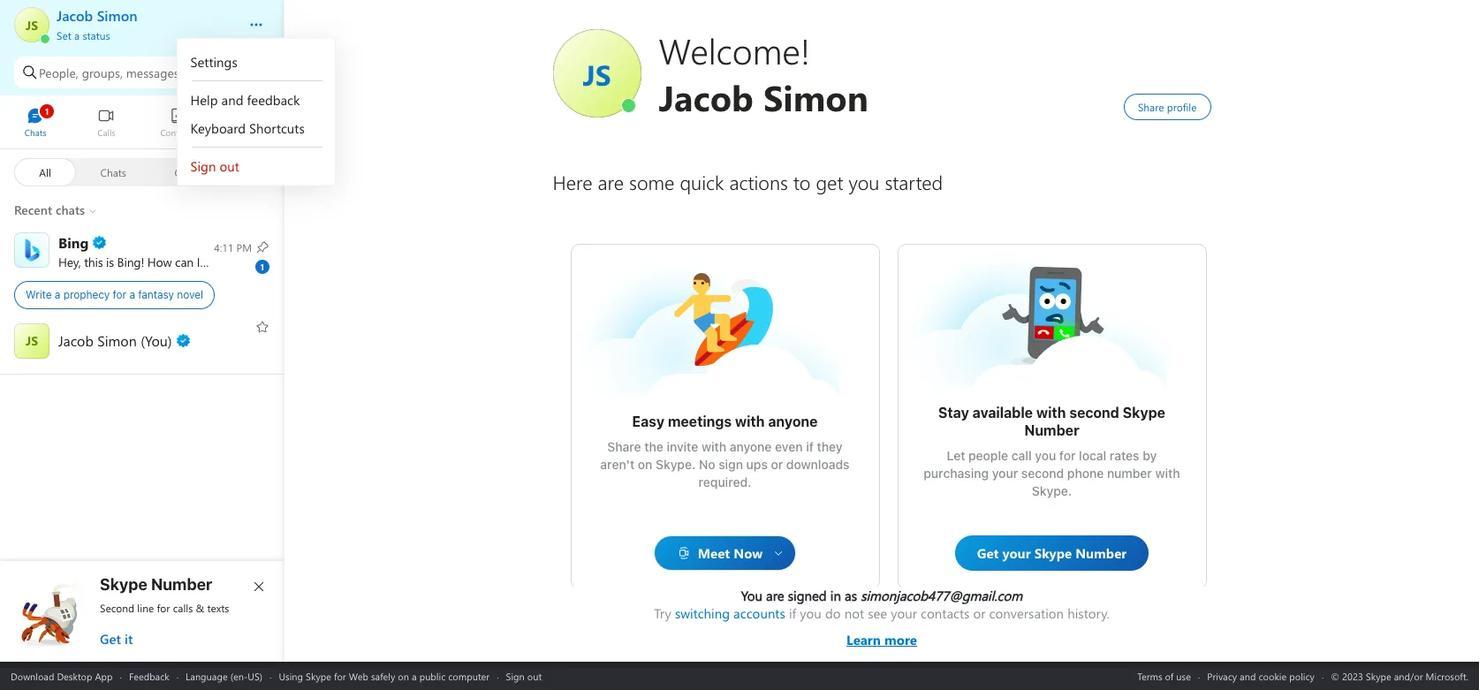 Task type: locate. For each thing, give the bounding box(es) containing it.
1 horizontal spatial on
[[638, 457, 653, 472]]

are
[[767, 587, 785, 605]]

2 vertical spatial you
[[800, 605, 822, 622]]

number up call
[[1025, 423, 1080, 438]]

with down by
[[1156, 466, 1181, 481]]

1 vertical spatial second
[[1022, 466, 1065, 481]]

0 vertical spatial second
[[1070, 405, 1120, 421]]

2 vertical spatial skype
[[306, 670, 331, 683]]

sign
[[719, 457, 743, 472]]

whosthis
[[999, 263, 1054, 281]]

you
[[229, 253, 249, 270], [1035, 448, 1057, 463], [800, 605, 822, 622]]

meetings
[[668, 414, 732, 430]]

2 horizontal spatial skype
[[1123, 405, 1166, 421]]

you left do
[[800, 605, 822, 622]]

menu
[[178, 81, 336, 147]]

people, groups, messages, web
[[39, 64, 208, 81]]

1 vertical spatial if
[[789, 605, 797, 622]]

0 horizontal spatial if
[[789, 605, 797, 622]]

can
[[175, 253, 194, 270]]

conversation
[[990, 605, 1064, 622]]

call
[[1012, 448, 1032, 463]]

channels
[[175, 165, 217, 179]]

on right safely on the left
[[398, 670, 409, 683]]

with up no
[[702, 439, 727, 454]]

see
[[868, 605, 888, 622]]

number
[[1025, 423, 1080, 438], [151, 576, 212, 594]]

learn
[[847, 631, 881, 649]]

a
[[74, 28, 80, 42], [55, 288, 60, 301], [129, 288, 135, 301], [412, 670, 417, 683]]

skype right the using
[[306, 670, 331, 683]]

not
[[845, 605, 865, 622]]

get it
[[100, 630, 133, 648]]

0 vertical spatial if
[[806, 439, 814, 454]]

with inside let people call you for local rates by purchasing your second phone number with skype.
[[1156, 466, 1181, 481]]

write
[[26, 288, 52, 301]]

history.
[[1068, 605, 1110, 622]]

web
[[349, 670, 369, 683]]

sign
[[506, 670, 525, 683]]

0 vertical spatial skype
[[1123, 405, 1166, 421]]

skype. down invite
[[656, 457, 696, 472]]

on down the
[[638, 457, 653, 472]]

or right ups
[[771, 457, 784, 472]]

your right see
[[891, 605, 918, 622]]

0 vertical spatial your
[[993, 466, 1019, 481]]

on inside share the invite with anyone even if they aren't on skype. no sign ups or downloads required.
[[638, 457, 653, 472]]

skype number
[[100, 576, 212, 594]]

1 horizontal spatial second
[[1070, 405, 1120, 421]]

1 horizontal spatial you
[[800, 605, 822, 622]]

&
[[196, 601, 204, 615]]

for left the local
[[1060, 448, 1076, 463]]

number up calls
[[151, 576, 212, 594]]

1 horizontal spatial skype.
[[1032, 484, 1072, 499]]

you right call
[[1035, 448, 1057, 463]]

how
[[147, 253, 172, 270]]

0 vertical spatial on
[[638, 457, 653, 472]]

and
[[1240, 670, 1257, 683]]

0 vertical spatial anyone
[[769, 414, 818, 430]]

for right line
[[157, 601, 170, 615]]

0 horizontal spatial second
[[1022, 466, 1065, 481]]

1 vertical spatial number
[[151, 576, 212, 594]]

or right contacts
[[974, 605, 986, 622]]

download desktop app link
[[11, 670, 113, 683]]

line
[[137, 601, 154, 615]]

public
[[420, 670, 446, 683]]

number inside "element"
[[151, 576, 212, 594]]

anyone up ups
[[730, 439, 772, 454]]

feedback link
[[129, 670, 169, 683]]

your down call
[[993, 466, 1019, 481]]

1 vertical spatial you
[[1035, 448, 1057, 463]]

a right the set
[[74, 28, 80, 42]]

if right are
[[789, 605, 797, 622]]

on
[[638, 457, 653, 472], [398, 670, 409, 683]]

desktop
[[57, 670, 92, 683]]

let
[[947, 448, 966, 463]]

get
[[100, 630, 121, 648]]

0 horizontal spatial your
[[891, 605, 918, 622]]

0 vertical spatial number
[[1025, 423, 1080, 438]]

you inside let people call you for local rates by purchasing your second phone number with skype.
[[1035, 448, 1057, 463]]

you are signed in as
[[741, 587, 861, 605]]

web
[[185, 64, 208, 81]]

second down call
[[1022, 466, 1065, 481]]

texts
[[207, 601, 229, 615]]

privacy and cookie policy
[[1208, 670, 1315, 683]]

1 horizontal spatial or
[[974, 605, 986, 622]]

0 horizontal spatial or
[[771, 457, 784, 472]]

0 vertical spatial skype.
[[656, 457, 696, 472]]

0 horizontal spatial skype
[[100, 576, 147, 594]]

your inside "try switching accounts if you do not see your contacts or conversation history. learn more"
[[891, 605, 918, 622]]

stay
[[939, 405, 970, 421]]

it
[[125, 630, 133, 648]]

a right the write
[[55, 288, 60, 301]]

anyone up even in the bottom of the page
[[769, 414, 818, 430]]

local
[[1080, 448, 1107, 463]]

bing
[[117, 253, 141, 270]]

0 vertical spatial or
[[771, 457, 784, 472]]

0 horizontal spatial number
[[151, 576, 212, 594]]

or inside "try switching accounts if you do not see your contacts or conversation history. learn more"
[[974, 605, 986, 622]]

anyone inside share the invite with anyone even if they aren't on skype. no sign ups or downloads required.
[[730, 439, 772, 454]]

skype up by
[[1123, 405, 1166, 421]]

write a prophecy for a fantasy novel
[[26, 288, 203, 301]]

0 horizontal spatial skype.
[[656, 457, 696, 472]]

1 vertical spatial your
[[891, 605, 918, 622]]

second
[[1070, 405, 1120, 421], [1022, 466, 1065, 481]]

1 vertical spatial anyone
[[730, 439, 772, 454]]

with inside share the invite with anyone even if they aren't on skype. no sign ups or downloads required.
[[702, 439, 727, 454]]

for
[[113, 288, 127, 301], [1060, 448, 1076, 463], [157, 601, 170, 615], [334, 670, 346, 683]]

1 vertical spatial skype
[[100, 576, 147, 594]]

is
[[106, 253, 114, 270]]

easy meetings with anyone
[[633, 414, 818, 430]]

tab list
[[0, 100, 284, 149]]

0 horizontal spatial you
[[229, 253, 249, 270]]

out
[[528, 670, 542, 683]]

use
[[1177, 670, 1192, 683]]

1 vertical spatial on
[[398, 670, 409, 683]]

1 horizontal spatial your
[[993, 466, 1019, 481]]

for inside 'skype number' "element"
[[157, 601, 170, 615]]

skype. down 'phone' on the bottom right
[[1032, 484, 1072, 499]]

second line for calls & texts
[[100, 601, 229, 615]]

terms of use
[[1138, 670, 1192, 683]]

1 horizontal spatial if
[[806, 439, 814, 454]]

skype. inside let people call you for local rates by purchasing your second phone number with skype.
[[1032, 484, 1072, 499]]

required.
[[699, 475, 752, 490]]

you right help
[[229, 253, 249, 270]]

1 vertical spatial or
[[974, 605, 986, 622]]

your
[[993, 466, 1019, 481], [891, 605, 918, 622]]

1 horizontal spatial skype
[[306, 670, 331, 683]]

1 vertical spatial skype.
[[1032, 484, 1072, 499]]

with right available
[[1037, 405, 1067, 421]]

your inside let people call you for local rates by purchasing your second phone number with skype.
[[993, 466, 1019, 481]]

2 horizontal spatial you
[[1035, 448, 1057, 463]]

second up the local
[[1070, 405, 1120, 421]]

1 horizontal spatial number
[[1025, 423, 1080, 438]]

the
[[645, 439, 664, 454]]

skype inside "element"
[[100, 576, 147, 594]]

switching
[[675, 605, 730, 622]]

hey, this is bing ! how can i help you today?
[[58, 253, 290, 270]]

if
[[806, 439, 814, 454], [789, 605, 797, 622]]

a inside set a status button
[[74, 28, 80, 42]]

app
[[95, 670, 113, 683]]

if up downloads
[[806, 439, 814, 454]]

for right prophecy
[[113, 288, 127, 301]]

skype up the second
[[100, 576, 147, 594]]



Task type: describe. For each thing, give the bounding box(es) containing it.
(en-
[[230, 670, 248, 683]]

ups
[[747, 457, 768, 472]]

people, groups, messages, web button
[[14, 57, 234, 88]]

status
[[83, 28, 110, 42]]

sign out
[[506, 670, 542, 683]]

second inside let people call you for local rates by purchasing your second phone number with skype.
[[1022, 466, 1065, 481]]

using
[[279, 670, 303, 683]]

with up ups
[[735, 414, 765, 430]]

prophecy
[[63, 288, 110, 301]]

people,
[[39, 64, 79, 81]]

privacy and cookie policy link
[[1208, 670, 1315, 683]]

try
[[654, 605, 672, 622]]

feedback
[[129, 670, 169, 683]]

terms of use link
[[1138, 670, 1192, 683]]

they
[[817, 439, 843, 454]]

set a status button
[[57, 25, 232, 42]]

let people call you for local rates by purchasing your second phone number with skype.
[[924, 448, 1184, 499]]

hey,
[[58, 253, 81, 270]]

switching accounts link
[[675, 605, 786, 622]]

language (en-us) link
[[186, 670, 263, 683]]

using skype for web safely on a public computer
[[279, 670, 490, 683]]

available
[[973, 405, 1034, 421]]

novel
[[177, 288, 203, 301]]

0 horizontal spatial on
[[398, 670, 409, 683]]

terms
[[1138, 670, 1163, 683]]

language (en-us)
[[186, 670, 263, 683]]

all
[[39, 165, 51, 179]]

more
[[885, 631, 918, 649]]

set
[[57, 28, 71, 42]]

phone
[[1068, 466, 1104, 481]]

second
[[100, 601, 134, 615]]

share the invite with anyone even if they aren't on skype. no sign ups or downloads required.
[[601, 439, 853, 490]]

people
[[969, 448, 1009, 463]]

fantasy
[[138, 288, 174, 301]]

number
[[1108, 466, 1153, 481]]

rates
[[1110, 448, 1140, 463]]

you
[[741, 587, 763, 605]]

aren't
[[601, 457, 635, 472]]

second inside stay available with second skype number
[[1070, 405, 1120, 421]]

learn more link
[[654, 622, 1110, 649]]

downloads
[[787, 457, 850, 472]]

policy
[[1290, 670, 1315, 683]]

computer
[[448, 670, 490, 683]]

us)
[[248, 670, 263, 683]]

mansurfer
[[672, 271, 736, 290]]

set a status
[[57, 28, 110, 42]]

do
[[826, 605, 841, 622]]

easy
[[633, 414, 665, 430]]

sign out link
[[506, 670, 542, 683]]

with inside stay available with second skype number
[[1037, 405, 1067, 421]]

cookie
[[1259, 670, 1287, 683]]

in
[[831, 587, 842, 605]]

contacts
[[921, 605, 970, 622]]

skype number element
[[15, 576, 270, 648]]

you inside "try switching accounts if you do not see your contacts or conversation history. learn more"
[[800, 605, 822, 622]]

messages,
[[126, 64, 182, 81]]

accounts
[[734, 605, 786, 622]]

!
[[141, 253, 144, 270]]

using skype for web safely on a public computer link
[[279, 670, 490, 683]]

purchasing
[[924, 466, 989, 481]]

calls
[[173, 601, 193, 615]]

download desktop app
[[11, 670, 113, 683]]

language
[[186, 670, 228, 683]]

no
[[699, 457, 716, 472]]

safely
[[371, 670, 395, 683]]

signed
[[788, 587, 827, 605]]

for left web
[[334, 670, 346, 683]]

i
[[197, 253, 200, 270]]

help
[[203, 253, 226, 270]]

skype inside stay available with second skype number
[[1123, 405, 1166, 421]]

number inside stay available with second skype number
[[1025, 423, 1080, 438]]

as
[[845, 587, 858, 605]]

or inside share the invite with anyone even if they aren't on skype. no sign ups or downloads required.
[[771, 457, 784, 472]]

if inside "try switching accounts if you do not see your contacts or conversation history. learn more"
[[789, 605, 797, 622]]

skype. inside share the invite with anyone even if they aren't on skype. no sign ups or downloads required.
[[656, 457, 696, 472]]

by
[[1143, 448, 1158, 463]]

even
[[775, 439, 803, 454]]

try switching accounts if you do not see your contacts or conversation history. learn more
[[654, 605, 1110, 649]]

for inside let people call you for local rates by purchasing your second phone number with skype.
[[1060, 448, 1076, 463]]

today?
[[252, 253, 287, 270]]

of
[[1166, 670, 1174, 683]]

0 vertical spatial you
[[229, 253, 249, 270]]

a left public
[[412, 670, 417, 683]]

if inside share the invite with anyone even if they aren't on skype. no sign ups or downloads required.
[[806, 439, 814, 454]]

groups,
[[82, 64, 123, 81]]

chats
[[100, 165, 126, 179]]

privacy
[[1208, 670, 1238, 683]]

share
[[608, 439, 642, 454]]

a left 'fantasy'
[[129, 288, 135, 301]]



Task type: vqa. For each thing, say whether or not it's contained in the screenshot.
THE PEOPLE,
yes



